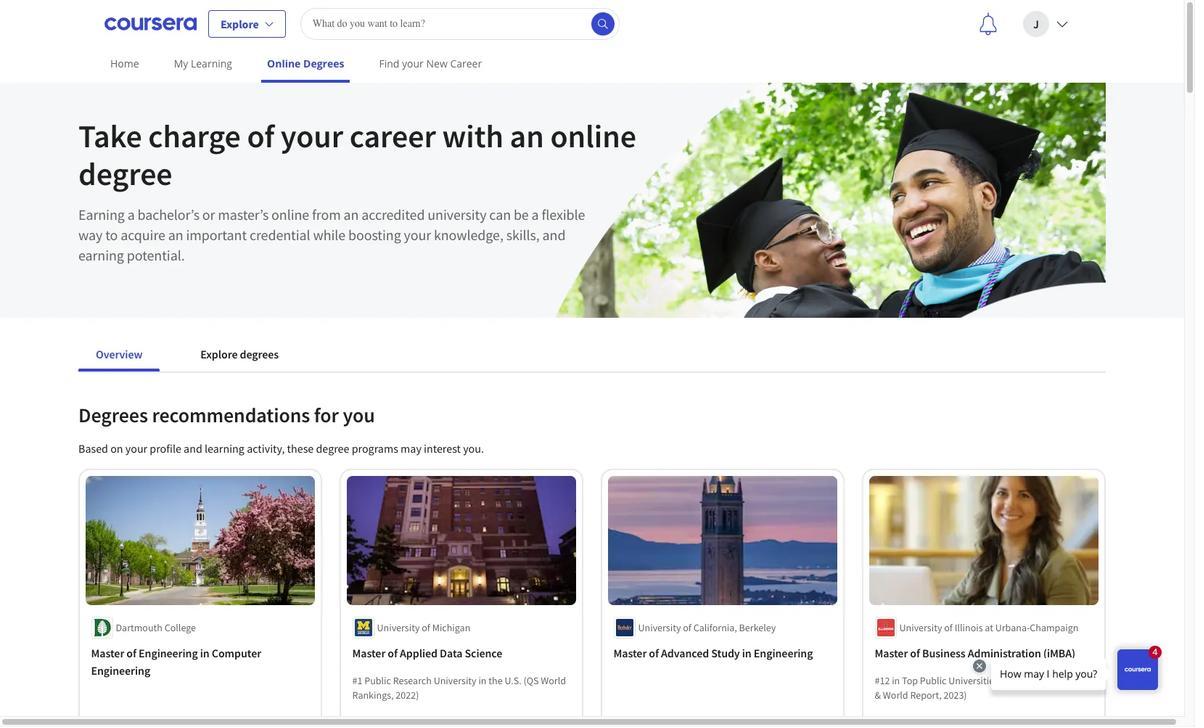 Task type: locate. For each thing, give the bounding box(es) containing it.
1 horizontal spatial a
[[532, 205, 539, 224]]

my learning link
[[168, 47, 238, 80]]

the down science
[[489, 674, 503, 687]]

an down bachelor's
[[168, 226, 183, 244]]

#12 in top public universities in the u.s. (u.s. news & world report, 2023)
[[876, 674, 1092, 702]]

engineering inside master of advanced study in engineering link
[[755, 646, 814, 661]]

university down data
[[434, 674, 477, 687]]

of left the advanced
[[650, 646, 660, 661]]

in inside master of engineering in computer engineering
[[201, 646, 210, 661]]

news
[[1069, 674, 1092, 687]]

0 horizontal spatial u.s.
[[505, 674, 522, 687]]

public inside #1 public research university in the u.s. (qs world rankings, 2022)
[[365, 674, 392, 687]]

1 vertical spatial and
[[184, 441, 202, 456]]

0 vertical spatial an
[[510, 116, 544, 156]]

1 horizontal spatial u.s.
[[1028, 674, 1045, 687]]

0 horizontal spatial and
[[184, 441, 202, 456]]

1 vertical spatial explore
[[201, 347, 238, 362]]

1 horizontal spatial degree
[[316, 441, 350, 456]]

degree right these
[[316, 441, 350, 456]]

1 horizontal spatial the
[[1012, 674, 1026, 687]]

new
[[427, 57, 448, 70]]

1 vertical spatial degree
[[316, 441, 350, 456]]

master of applied data science link
[[353, 645, 571, 662]]

university of michigan
[[378, 621, 471, 634]]

of up top
[[911, 646, 921, 661]]

accredited
[[362, 205, 425, 224]]

explore inside button
[[201, 347, 238, 362]]

can
[[490, 205, 511, 224]]

your right "find"
[[402, 57, 424, 70]]

the
[[489, 674, 503, 687], [1012, 674, 1026, 687]]

engineering down berkeley
[[755, 646, 814, 661]]

data
[[440, 646, 463, 661]]

master up #12
[[876, 646, 909, 661]]

programs
[[352, 441, 399, 456]]

university up applied
[[378, 621, 420, 634]]

1 horizontal spatial online
[[551, 116, 637, 156]]

master of applied data science
[[353, 646, 503, 661]]

engineering for master of advanced study in engineering
[[755, 646, 814, 661]]

master for master of advanced study in engineering
[[614, 646, 648, 661]]

or
[[202, 205, 215, 224]]

of
[[247, 116, 275, 156], [422, 621, 431, 634], [684, 621, 692, 634], [945, 621, 954, 634], [127, 646, 137, 661], [388, 646, 398, 661], [650, 646, 660, 661], [911, 646, 921, 661]]

your
[[402, 57, 424, 70], [281, 116, 343, 156], [404, 226, 431, 244], [125, 441, 148, 456]]

3 master from the left
[[614, 646, 648, 661]]

recommendations
[[152, 402, 310, 428]]

(u.s.
[[1047, 674, 1067, 687]]

1 master from the left
[[91, 646, 125, 661]]

master
[[91, 646, 125, 661], [353, 646, 386, 661], [614, 646, 648, 661], [876, 646, 909, 661]]

master for master of engineering in computer engineering
[[91, 646, 125, 661]]

public up report,
[[921, 674, 948, 687]]

(qs
[[524, 674, 539, 687]]

acquire
[[121, 226, 165, 244]]

online inside take charge of your career with an online degree
[[551, 116, 637, 156]]

an right with
[[510, 116, 544, 156]]

0 horizontal spatial online
[[272, 205, 309, 224]]

home link
[[105, 47, 145, 80]]

0 vertical spatial and
[[543, 226, 566, 244]]

0 vertical spatial world
[[542, 674, 567, 687]]

u.s. left (qs
[[505, 674, 522, 687]]

0 vertical spatial online
[[551, 116, 637, 156]]

your inside earning a bachelor's or master's online from an accredited university can be a flexible way to acquire an important credential while boosting your knowledge, skills, and earning potential.
[[404, 226, 431, 244]]

2 the from the left
[[1012, 674, 1026, 687]]

of left 'illinois'
[[945, 621, 954, 634]]

an right from
[[344, 205, 359, 224]]

university up business
[[900, 621, 943, 634]]

and inside earning a bachelor's or master's online from an accredited university can be a flexible way to acquire an important credential while boosting your knowledge, skills, and earning potential.
[[543, 226, 566, 244]]

online degrees link
[[261, 47, 350, 83]]

applied
[[400, 646, 438, 661]]

u.s. left the (u.s. at the right bottom of page
[[1028, 674, 1045, 687]]

1 the from the left
[[489, 674, 503, 687]]

and
[[543, 226, 566, 244], [184, 441, 202, 456]]

explore left degrees
[[201, 347, 238, 362]]

2 vertical spatial an
[[168, 226, 183, 244]]

at
[[986, 621, 994, 634]]

engineering
[[139, 646, 198, 661], [755, 646, 814, 661], [91, 664, 151, 678]]

degree for take charge of your career with an online degree
[[78, 154, 173, 194]]

of up the advanced
[[684, 621, 692, 634]]

find
[[379, 57, 400, 70]]

online
[[551, 116, 637, 156], [272, 205, 309, 224]]

computer
[[212, 646, 262, 661]]

university
[[428, 205, 487, 224]]

in left computer
[[201, 646, 210, 661]]

illinois
[[956, 621, 984, 634]]

0 vertical spatial degree
[[78, 154, 173, 194]]

in down science
[[479, 674, 487, 687]]

your down online degrees link
[[281, 116, 343, 156]]

0 horizontal spatial the
[[489, 674, 503, 687]]

world right the '&'
[[884, 689, 909, 702]]

master down dartmouth
[[91, 646, 125, 661]]

public
[[365, 674, 392, 687], [921, 674, 948, 687]]

2 master from the left
[[353, 646, 386, 661]]

explore inside explore dropdown button
[[221, 16, 259, 31]]

report,
[[911, 689, 943, 702]]

be
[[514, 205, 529, 224]]

in inside master of advanced study in engineering link
[[743, 646, 752, 661]]

1 vertical spatial an
[[344, 205, 359, 224]]

degrees up the on
[[78, 402, 148, 428]]

master of engineering in computer engineering link
[[91, 645, 309, 679]]

u.s. inside #1 public research university in the u.s. (qs world rankings, 2022)
[[505, 674, 522, 687]]

michigan
[[433, 621, 471, 634]]

degree for based on your profile and learning activity, these degree programs may interest you.
[[316, 441, 350, 456]]

of for university of california, berkeley
[[684, 621, 692, 634]]

engineering down dartmouth
[[91, 664, 151, 678]]

berkeley
[[740, 621, 777, 634]]

master for master of applied data science
[[353, 646, 386, 661]]

2 a from the left
[[532, 205, 539, 224]]

degree up 'earning'
[[78, 154, 173, 194]]

explore
[[221, 16, 259, 31], [201, 347, 238, 362]]

and right "profile"
[[184, 441, 202, 456]]

in inside #1 public research university in the u.s. (qs world rankings, 2022)
[[479, 674, 487, 687]]

to
[[105, 226, 118, 244]]

the down 'administration'
[[1012, 674, 1026, 687]]

way
[[78, 226, 103, 244]]

a
[[128, 205, 135, 224], [532, 205, 539, 224]]

4 master from the left
[[876, 646, 909, 661]]

while
[[313, 226, 346, 244]]

of left applied
[[388, 646, 398, 661]]

tab list
[[78, 337, 320, 372]]

of inside master of engineering in computer engineering
[[127, 646, 137, 661]]

1 public from the left
[[365, 674, 392, 687]]

engineering down college
[[139, 646, 198, 661]]

master up #1
[[353, 646, 386, 661]]

1 horizontal spatial public
[[921, 674, 948, 687]]

master for master of business administration (imba)
[[876, 646, 909, 661]]

in right study
[[743, 646, 752, 661]]

university for business
[[900, 621, 943, 634]]

home
[[110, 57, 139, 70]]

flexible
[[542, 205, 585, 224]]

j button
[[1012, 0, 1080, 47]]

profile
[[150, 441, 181, 456]]

bachelor's
[[138, 205, 200, 224]]

of right the charge
[[247, 116, 275, 156]]

world inside #12 in top public universities in the u.s. (u.s. news & world report, 2023)
[[884, 689, 909, 702]]

your down the accredited
[[404, 226, 431, 244]]

master left the advanced
[[614, 646, 648, 661]]

2 horizontal spatial an
[[510, 116, 544, 156]]

world right (qs
[[542, 674, 567, 687]]

business
[[923, 646, 967, 661]]

of left michigan
[[422, 621, 431, 634]]

a up acquire
[[128, 205, 135, 224]]

world
[[542, 674, 567, 687], [884, 689, 909, 702]]

1 vertical spatial online
[[272, 205, 309, 224]]

of down dartmouth
[[127, 646, 137, 661]]

and down flexible
[[543, 226, 566, 244]]

research
[[394, 674, 432, 687]]

of for university of illinois at urbana-champaign
[[945, 621, 954, 634]]

1 vertical spatial degrees
[[78, 402, 148, 428]]

0 vertical spatial degrees
[[304, 57, 345, 70]]

u.s.
[[505, 674, 522, 687], [1028, 674, 1045, 687]]

degree inside take charge of your career with an online degree
[[78, 154, 173, 194]]

0 horizontal spatial degree
[[78, 154, 173, 194]]

degrees
[[304, 57, 345, 70], [78, 402, 148, 428]]

1 horizontal spatial world
[[884, 689, 909, 702]]

2 public from the left
[[921, 674, 948, 687]]

explore up learning
[[221, 16, 259, 31]]

public up rankings,
[[365, 674, 392, 687]]

university
[[378, 621, 420, 634], [639, 621, 682, 634], [900, 621, 943, 634], [434, 674, 477, 687]]

advanced
[[662, 646, 710, 661]]

credential
[[250, 226, 310, 244]]

0 vertical spatial explore
[[221, 16, 259, 31]]

universities
[[950, 674, 999, 687]]

0 horizontal spatial world
[[542, 674, 567, 687]]

interest
[[424, 441, 461, 456]]

None search field
[[300, 8, 620, 40]]

0 horizontal spatial public
[[365, 674, 392, 687]]

master inside master of engineering in computer engineering
[[91, 646, 125, 661]]

degrees right online
[[304, 57, 345, 70]]

2 u.s. from the left
[[1028, 674, 1045, 687]]

1 u.s. from the left
[[505, 674, 522, 687]]

university up the advanced
[[639, 621, 682, 634]]

1 horizontal spatial and
[[543, 226, 566, 244]]

an inside take charge of your career with an online degree
[[510, 116, 544, 156]]

of for master of engineering in computer engineering
[[127, 646, 137, 661]]

a right be
[[532, 205, 539, 224]]

#12
[[876, 674, 891, 687]]

take
[[78, 116, 142, 156]]

0 horizontal spatial a
[[128, 205, 135, 224]]

1 vertical spatial world
[[884, 689, 909, 702]]



Task type: describe. For each thing, give the bounding box(es) containing it.
of for master of advanced study in engineering
[[650, 646, 660, 661]]

master of business administration (imba)
[[876, 646, 1077, 661]]

career
[[350, 116, 436, 156]]

champaign
[[1031, 621, 1080, 634]]

explore button
[[208, 10, 286, 37]]

administration
[[969, 646, 1042, 661]]

university of california, berkeley
[[639, 621, 777, 634]]

in right #12
[[893, 674, 901, 687]]

degrees recommendations for you
[[78, 402, 375, 428]]

university for advanced
[[639, 621, 682, 634]]

2022)
[[396, 689, 420, 702]]

&
[[876, 689, 882, 702]]

1 horizontal spatial an
[[344, 205, 359, 224]]

charge
[[148, 116, 241, 156]]

master of business administration (imba) link
[[876, 645, 1094, 662]]

master's
[[218, 205, 269, 224]]

master of advanced study in engineering link
[[614, 645, 832, 662]]

public inside #12 in top public universities in the u.s. (u.s. news & world report, 2023)
[[921, 674, 948, 687]]

dartmouth
[[116, 621, 163, 634]]

master of advanced study in engineering
[[614, 646, 814, 661]]

the inside #1 public research university in the u.s. (qs world rankings, 2022)
[[489, 674, 503, 687]]

overview button
[[78, 337, 160, 372]]

from
[[312, 205, 341, 224]]

urbana-
[[996, 621, 1031, 634]]

1 horizontal spatial degrees
[[304, 57, 345, 70]]

science
[[465, 646, 503, 661]]

potential.
[[127, 246, 185, 264]]

earning
[[78, 205, 125, 224]]

university for applied
[[378, 621, 420, 634]]

#1
[[353, 674, 363, 687]]

find your new career link
[[374, 47, 488, 80]]

your right the on
[[125, 441, 148, 456]]

career
[[450, 57, 482, 70]]

important
[[186, 226, 247, 244]]

master of engineering in computer engineering
[[91, 646, 262, 678]]

0 horizontal spatial degrees
[[78, 402, 148, 428]]

explore degrees
[[201, 347, 279, 362]]

my learning
[[174, 57, 232, 70]]

top
[[903, 674, 919, 687]]

of for master of business administration (imba)
[[911, 646, 921, 661]]

you.
[[463, 441, 484, 456]]

What do you want to learn? text field
[[300, 8, 620, 40]]

skills,
[[507, 226, 540, 244]]

earning
[[78, 246, 124, 264]]

based on your profile and learning activity, these degree programs may interest you.
[[78, 441, 484, 456]]

learning
[[205, 441, 245, 456]]

of for master of applied data science
[[388, 646, 398, 661]]

of inside take charge of your career with an online degree
[[247, 116, 275, 156]]

explore for explore degrees
[[201, 347, 238, 362]]

explore degrees button
[[183, 337, 296, 372]]

earning a bachelor's or master's online from an accredited university can be a flexible way to acquire an important credential while boosting your knowledge, skills, and earning potential.
[[78, 205, 585, 264]]

u.s. inside #12 in top public universities in the u.s. (u.s. news & world report, 2023)
[[1028, 674, 1045, 687]]

j
[[1034, 16, 1040, 31]]

california,
[[694, 621, 738, 634]]

#1 public research university in the u.s. (qs world rankings, 2022)
[[353, 674, 567, 702]]

may
[[401, 441, 422, 456]]

learning
[[191, 57, 232, 70]]

university inside #1 public research university in the u.s. (qs world rankings, 2022)
[[434, 674, 477, 687]]

knowledge,
[[434, 226, 504, 244]]

coursera image
[[105, 12, 197, 35]]

overview
[[96, 347, 143, 362]]

the inside #12 in top public universities in the u.s. (u.s. news & world report, 2023)
[[1012, 674, 1026, 687]]

boosting
[[349, 226, 401, 244]]

your inside take charge of your career with an online degree
[[281, 116, 343, 156]]

(imba)
[[1044, 646, 1077, 661]]

in down 'administration'
[[1002, 674, 1010, 687]]

tab list containing overview
[[78, 337, 320, 372]]

university of illinois at urbana-champaign
[[900, 621, 1080, 634]]

based
[[78, 441, 108, 456]]

for
[[314, 402, 339, 428]]

engineering for master of engineering in computer engineering
[[91, 664, 151, 678]]

2023)
[[945, 689, 968, 702]]

take charge of your career with an online degree
[[78, 116, 637, 194]]

of for university of michigan
[[422, 621, 431, 634]]

online
[[267, 57, 301, 70]]

1 a from the left
[[128, 205, 135, 224]]

these
[[287, 441, 314, 456]]

find your new career
[[379, 57, 482, 70]]

degrees
[[240, 347, 279, 362]]

activity,
[[247, 441, 285, 456]]

on
[[111, 441, 123, 456]]

you
[[343, 402, 375, 428]]

rankings,
[[353, 689, 394, 702]]

my
[[174, 57, 188, 70]]

world inside #1 public research university in the u.s. (qs world rankings, 2022)
[[542, 674, 567, 687]]

online inside earning a bachelor's or master's online from an accredited university can be a flexible way to acquire an important credential while boosting your knowledge, skills, and earning potential.
[[272, 205, 309, 224]]

online degrees
[[267, 57, 345, 70]]

study
[[712, 646, 741, 661]]

college
[[165, 621, 196, 634]]

0 horizontal spatial an
[[168, 226, 183, 244]]

explore for explore
[[221, 16, 259, 31]]

dartmouth college
[[116, 621, 196, 634]]



Task type: vqa. For each thing, say whether or not it's contained in the screenshot.
2022)
yes



